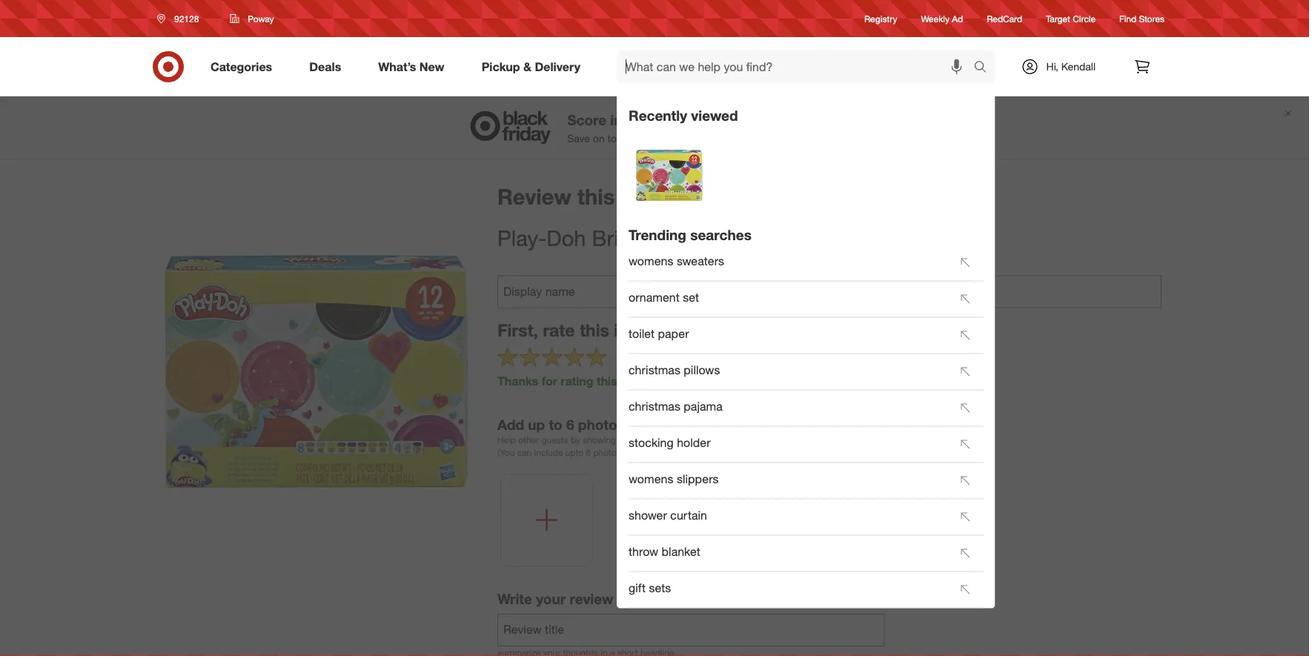 Task type: describe. For each thing, give the bounding box(es) containing it.
0 vertical spatial for
[[542, 374, 558, 388]]

upto
[[566, 447, 584, 458]]

rate
[[543, 320, 575, 341]]

toilet paper
[[629, 326, 689, 341]]

your
[[536, 590, 566, 607]]

hi,
[[1047, 60, 1059, 73]]

blanket
[[662, 544, 701, 559]]

black
[[680, 111, 718, 128]]

play-doh bright delights 12-pack
[[498, 225, 820, 251]]

deals inside "link"
[[309, 59, 341, 74]]

delivery
[[535, 59, 581, 74]]

kendall
[[1062, 60, 1096, 73]]

christmas pillows
[[629, 362, 720, 377]]

deals link
[[297, 50, 360, 83]]

registry link
[[865, 12, 898, 25]]

& inside score incredible black friday deals now save on top gifts & find new deals each week.
[[649, 132, 656, 145]]

play-doh bright delights 12-pack image
[[633, 138, 707, 212]]

works
[[674, 434, 698, 446]]

trending
[[629, 226, 687, 243]]

new
[[679, 132, 698, 145]]

doh
[[547, 225, 586, 251]]

incredible
[[611, 111, 677, 128]]

can
[[517, 447, 532, 458]]

item.)
[[651, 447, 672, 458]]

holder
[[677, 435, 711, 450]]

review
[[570, 590, 614, 607]]

throw
[[629, 544, 659, 559]]

this left item!
[[597, 374, 618, 388]]

now
[[809, 111, 837, 128]]

how
[[619, 434, 635, 446]]

92128
[[174, 13, 199, 24]]

target circle
[[1046, 13, 1096, 24]]

set
[[683, 290, 699, 304]]

review
[[498, 183, 572, 210]]

review this item
[[498, 183, 666, 210]]

search button
[[968, 50, 1003, 86]]

gift
[[629, 581, 646, 595]]

weekly ad link
[[921, 12, 964, 25]]

christmas pajama link
[[629, 392, 948, 424]]

gift sets link
[[629, 573, 948, 606]]

pickup
[[482, 59, 520, 74]]

sets
[[649, 581, 671, 595]]

curtain
[[671, 508, 708, 522]]

score incredible black friday deals now save on top gifts & find new deals each week.
[[568, 111, 837, 145]]

showing
[[583, 434, 616, 446]]

top
[[608, 132, 623, 145]]

target circle link
[[1046, 12, 1096, 25]]

stocking holder link
[[629, 428, 948, 461]]

save
[[568, 132, 590, 145]]

what's new
[[378, 59, 445, 74]]

find
[[1120, 13, 1137, 24]]

throw blanket
[[629, 544, 701, 559]]

12-
[[741, 225, 773, 251]]

shower curtain link
[[629, 501, 948, 533]]

item inside add up to 6 photos (optional) help other guests by showing how this item works for you. (you can include upto 6 photos of this item.)
[[654, 434, 672, 446]]

help
[[498, 434, 516, 446]]

womens for womens sweaters
[[629, 253, 674, 268]]

(optional)
[[629, 416, 687, 433]]

add up to 6 photos (optional) help other guests by showing how this item works for you. (you can include upto 6 photos of this item.)
[[498, 416, 730, 458]]

rating
[[561, 374, 594, 388]]

first, rate this item
[[498, 320, 650, 341]]

stores
[[1140, 13, 1165, 24]]

searches
[[691, 226, 752, 243]]

each
[[729, 132, 751, 145]]

registry
[[865, 13, 898, 24]]

trending searches
[[629, 226, 752, 243]]

thanks for rating this item!
[[498, 374, 649, 388]]

this right how
[[638, 434, 652, 446]]

this up bright
[[578, 183, 615, 210]]

delights
[[656, 225, 735, 251]]

you.
[[713, 434, 730, 446]]

stocking
[[629, 435, 674, 450]]

pajama
[[684, 399, 723, 413]]

1 vertical spatial photos
[[594, 447, 621, 458]]

shower
[[629, 508, 667, 522]]



Task type: locate. For each thing, give the bounding box(es) containing it.
sweaters
[[677, 253, 725, 268]]

thanks
[[498, 374, 539, 388]]

0 vertical spatial item
[[621, 183, 666, 210]]

recently
[[629, 107, 688, 124]]

womens for womens slippers
[[629, 472, 674, 486]]

ad
[[952, 13, 964, 24]]

item up item.)
[[654, 434, 672, 446]]

0 horizontal spatial &
[[524, 59, 532, 74]]

hi, kendall
[[1047, 60, 1096, 73]]

1 womens from the top
[[629, 253, 674, 268]]

stocking holder
[[629, 435, 711, 450]]

1 vertical spatial womens
[[629, 472, 674, 486]]

find stores link
[[1120, 12, 1165, 25]]

to
[[549, 416, 563, 433]]

womens sweaters
[[629, 253, 725, 268]]

write your review
[[498, 590, 614, 607]]

& left 'find'
[[649, 132, 656, 145]]

92128 button
[[148, 5, 215, 32]]

other
[[519, 434, 539, 446]]

ornament set
[[629, 290, 699, 304]]

find
[[658, 132, 676, 145]]

play-
[[498, 225, 547, 251]]

search
[[968, 61, 1003, 75]]

write
[[498, 590, 532, 607]]

womens slippers
[[629, 472, 719, 486]]

1 horizontal spatial 6
[[586, 447, 591, 458]]

6 right to
[[567, 416, 574, 433]]

include
[[534, 447, 563, 458]]

0 vertical spatial photos
[[578, 416, 625, 433]]

categories
[[211, 59, 272, 74]]

throw blanket link
[[629, 537, 948, 570]]

christmas
[[629, 362, 681, 377], [629, 399, 681, 413]]

gift sets
[[629, 581, 671, 595]]

0 horizontal spatial for
[[542, 374, 558, 388]]

1 horizontal spatial for
[[700, 434, 711, 446]]

photos down "showing"
[[594, 447, 621, 458]]

weekly
[[921, 13, 950, 24]]

deals up week.
[[767, 111, 805, 128]]

find stores
[[1120, 13, 1165, 24]]

slippers
[[677, 472, 719, 486]]

0 horizontal spatial 6
[[567, 416, 574, 433]]

None text field
[[498, 276, 1162, 308]]

womens sweaters link
[[629, 246, 948, 279]]

for left you.
[[700, 434, 711, 446]]

What can we help you find? suggestions appear below search field
[[617, 50, 978, 83]]

1 horizontal spatial &
[[649, 132, 656, 145]]

christmas for christmas pillows
[[629, 362, 681, 377]]

womens slippers link
[[629, 464, 948, 497]]

christmas pajama
[[629, 399, 723, 413]]

this right rate at the left of the page
[[580, 320, 610, 341]]

for left rating
[[542, 374, 558, 388]]

paper
[[658, 326, 689, 341]]

christmas pillows link
[[629, 355, 948, 388]]

& right pickup
[[524, 59, 532, 74]]

0 vertical spatial womens
[[629, 253, 674, 268]]

target
[[1046, 13, 1071, 24]]

for inside add up to 6 photos (optional) help other guests by showing how this item works for you. (you can include upto 6 photos of this item.)
[[700, 434, 711, 446]]

item up 'trending'
[[621, 183, 666, 210]]

2 vertical spatial item
[[654, 434, 672, 446]]

what's
[[378, 59, 416, 74]]

1 vertical spatial item
[[614, 320, 650, 341]]

christmas down toilet paper
[[629, 362, 681, 377]]

1 christmas from the top
[[629, 362, 681, 377]]

christmas up (optional) at the bottom
[[629, 399, 681, 413]]

0 vertical spatial 6
[[567, 416, 574, 433]]

friday
[[722, 111, 763, 128]]

None text field
[[498, 614, 885, 647]]

0 vertical spatial &
[[524, 59, 532, 74]]

recently viewed
[[629, 107, 738, 124]]

add
[[498, 416, 524, 433]]

1 vertical spatial for
[[700, 434, 711, 446]]

2 christmas from the top
[[629, 399, 681, 413]]

on
[[593, 132, 605, 145]]

deals inside score incredible black friday deals now save on top gifts & find new deals each week.
[[767, 111, 805, 128]]

deals left what's
[[309, 59, 341, 74]]

viewed
[[691, 107, 738, 124]]

0 horizontal spatial deals
[[309, 59, 341, 74]]

up
[[528, 416, 545, 433]]

&
[[524, 59, 532, 74], [649, 132, 656, 145]]

ornament
[[629, 290, 680, 304]]

christmas for christmas pajama
[[629, 399, 681, 413]]

redcard
[[987, 13, 1023, 24]]

1 horizontal spatial deals
[[767, 111, 805, 128]]

circle
[[1073, 13, 1096, 24]]

what's new link
[[366, 50, 463, 83]]

this
[[578, 183, 615, 210], [580, 320, 610, 341], [597, 374, 618, 388], [638, 434, 652, 446], [634, 447, 648, 458]]

womens down play-doh bright delights 12-pack
[[629, 253, 674, 268]]

item down "ornament"
[[614, 320, 650, 341]]

1 vertical spatial &
[[649, 132, 656, 145]]

pickup & delivery link
[[469, 50, 599, 83]]

1 vertical spatial christmas
[[629, 399, 681, 413]]

pack
[[773, 225, 820, 251]]

weekly ad
[[921, 13, 964, 24]]

deals
[[701, 132, 726, 145]]

new
[[420, 59, 445, 74]]

1 vertical spatial deals
[[767, 111, 805, 128]]

toilet
[[629, 326, 655, 341]]

6
[[567, 416, 574, 433], [586, 447, 591, 458]]

2 womens from the top
[[629, 472, 674, 486]]

week.
[[754, 132, 781, 145]]

1 vertical spatial 6
[[586, 447, 591, 458]]

0 vertical spatial christmas
[[629, 362, 681, 377]]

bright
[[592, 225, 650, 251]]

& inside pickup & delivery link
[[524, 59, 532, 74]]

0 vertical spatial deals
[[309, 59, 341, 74]]

6 right upto
[[586, 447, 591, 458]]

this right of
[[634, 447, 648, 458]]

photos
[[578, 416, 625, 433], [594, 447, 621, 458]]

poway
[[248, 13, 274, 24]]

womens down item.)
[[629, 472, 674, 486]]

first,
[[498, 320, 538, 341]]

redcard link
[[987, 12, 1023, 25]]

photos up "showing"
[[578, 416, 625, 433]]

(you
[[498, 447, 515, 458]]

score
[[568, 111, 607, 128]]

womens
[[629, 253, 674, 268], [629, 472, 674, 486]]

poway button
[[221, 5, 284, 32]]



Task type: vqa. For each thing, say whether or not it's contained in the screenshot.
available for 2pk Striped Christmas Hand Towel Red/White - Threshold™
no



